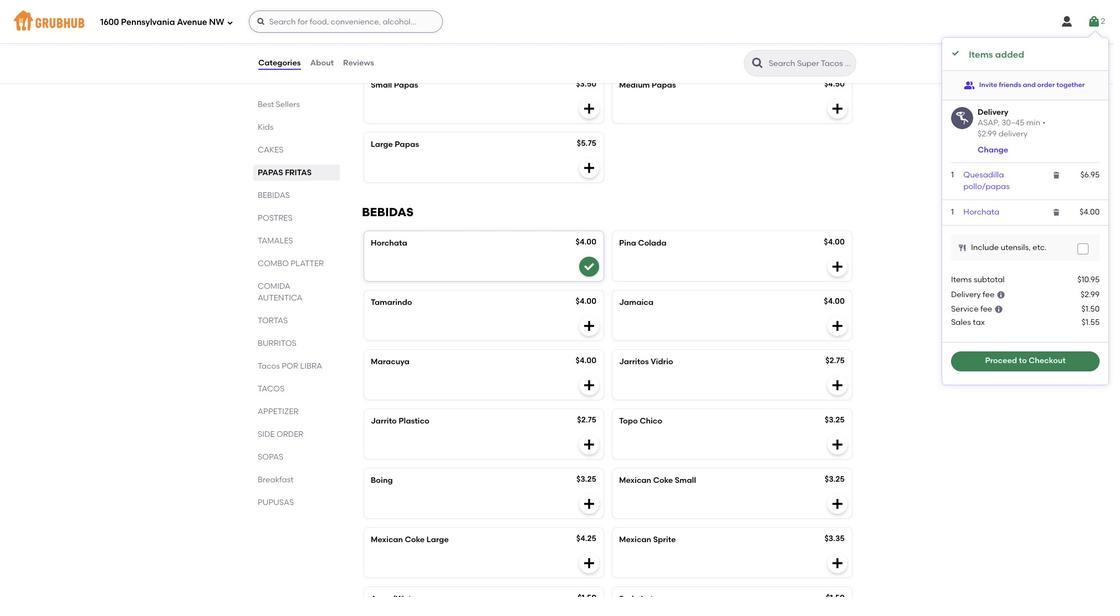 Task type: vqa. For each thing, say whether or not it's contained in the screenshot.


Task type: describe. For each thing, give the bounding box(es) containing it.
2 button
[[1088, 12, 1106, 32]]

avenue
[[177, 17, 207, 27]]

1 for horchata
[[952, 207, 954, 217]]

0 horizontal spatial small
[[371, 81, 392, 90]]

change button
[[978, 145, 1009, 156]]

service fee
[[952, 304, 993, 314]]

together
[[1057, 81, 1085, 89]]

chico
[[640, 417, 663, 426]]

to
[[1020, 356, 1027, 366]]

vidrio
[[651, 357, 674, 367]]

items added
[[969, 49, 1025, 60]]

burritos tab
[[258, 338, 336, 349]]

fee for service fee
[[981, 304, 993, 314]]

checkout
[[1029, 356, 1066, 366]]

postres tab
[[258, 212, 336, 224]]

horchata link
[[964, 207, 1000, 217]]

service
[[952, 304, 979, 314]]

medium
[[619, 81, 650, 90]]

1 horizontal spatial fritas
[[405, 47, 446, 61]]

sellers
[[276, 100, 300, 109]]

min
[[1027, 118, 1041, 128]]

cakes
[[258, 145, 284, 155]]

include utensils, etc.
[[972, 243, 1047, 252]]

coke for small
[[654, 476, 673, 485]]

search icon image
[[751, 57, 765, 70]]

$3.25 for chico
[[825, 416, 845, 425]]

jarritos vidrio
[[619, 357, 674, 367]]

sprite
[[654, 535, 676, 545]]

items subtotal
[[952, 275, 1005, 285]]

categories
[[258, 58, 301, 68]]

tortas tab
[[258, 315, 336, 327]]

pennsylvania
[[121, 17, 175, 27]]

pollo/papas
[[964, 182, 1010, 191]]

tacos
[[258, 384, 285, 394]]

sopas
[[258, 453, 284, 462]]

tamales
[[258, 236, 293, 246]]

1600
[[100, 17, 119, 27]]

fee for delivery fee
[[983, 290, 995, 299]]

delivery for fee
[[952, 290, 981, 299]]

$3.25 for coke
[[825, 475, 845, 484]]

colada
[[638, 239, 667, 248]]

jarrito
[[371, 417, 397, 426]]

medium papas
[[619, 81, 676, 90]]

1 horizontal spatial bebidas
[[362, 205, 414, 219]]

30–45
[[1002, 118, 1025, 128]]

items for items subtotal
[[952, 275, 972, 285]]

people icon image
[[964, 80, 975, 91]]

proceed
[[986, 356, 1018, 366]]

comida autentica tab
[[258, 281, 336, 304]]

papas fritas inside tab
[[258, 168, 312, 177]]

tamarindo
[[371, 298, 412, 307]]

nw
[[209, 17, 224, 27]]

sales
[[952, 318, 972, 327]]

tacos por libra tab
[[258, 360, 336, 372]]

$4.00 for tamarindo
[[576, 297, 597, 306]]

mexican coke small
[[619, 476, 696, 485]]

2
[[1101, 17, 1106, 26]]

about button
[[310, 43, 334, 83]]

items for items added
[[969, 49, 994, 60]]

bebidas inside bebidas tab
[[258, 191, 290, 200]]

por
[[282, 362, 298, 371]]

side
[[258, 430, 275, 439]]

1 for quesadilla pollo/papas
[[952, 170, 954, 180]]

$6.95
[[1081, 170, 1100, 180]]

quesadilla
[[964, 170, 1005, 180]]

maracuya
[[371, 357, 410, 367]]

utensils,
[[1001, 243, 1031, 252]]

order
[[1038, 81, 1056, 89]]

horchata inside the "items added" tooltip
[[964, 207, 1000, 217]]

breakfast tab
[[258, 474, 336, 486]]

$1.50
[[1082, 304, 1100, 314]]

bebidas tab
[[258, 190, 336, 201]]

tacos por libra
[[258, 362, 322, 371]]

best sellers
[[258, 100, 300, 109]]

1 horizontal spatial $2.99
[[1081, 290, 1100, 299]]

burritos
[[258, 339, 297, 348]]

mexican coke large
[[371, 535, 449, 545]]

platter
[[291, 259, 324, 268]]

delivery asap, 30–45 min • $2.99 delivery
[[978, 107, 1046, 139]]

coke for large
[[405, 535, 425, 545]]

jamaica
[[619, 298, 654, 307]]

jarrito plastico
[[371, 417, 430, 426]]

kids
[[258, 123, 274, 132]]

$4.25
[[577, 534, 597, 544]]

1600 pennsylvania avenue nw
[[100, 17, 224, 27]]

order
[[277, 430, 304, 439]]

$2.75 for jarritos vidrio
[[826, 356, 845, 366]]

best
[[258, 100, 274, 109]]

$4.00 inside the "items added" tooltip
[[1080, 207, 1100, 217]]

$3.35
[[825, 534, 845, 544]]

invite
[[980, 81, 998, 89]]

quesadilla pollo/papas link
[[964, 170, 1010, 191]]

side order
[[258, 430, 304, 439]]

quesadilla pollo/papas
[[964, 170, 1010, 191]]



Task type: locate. For each thing, give the bounding box(es) containing it.
comida
[[258, 282, 291, 291]]

subtotal
[[974, 275, 1005, 285]]

1 vertical spatial large
[[427, 535, 449, 545]]

reviews
[[343, 58, 374, 68]]

1 horizontal spatial horchata
[[964, 207, 1000, 217]]

coke
[[654, 476, 673, 485], [405, 535, 425, 545]]

papas down 'cakes'
[[258, 168, 283, 177]]

0 horizontal spatial papas
[[258, 168, 283, 177]]

plastico
[[399, 417, 430, 426]]

1 vertical spatial papas fritas
[[258, 168, 312, 177]]

about
[[310, 58, 334, 68]]

$2.99 up the $1.50
[[1081, 290, 1100, 299]]

pupusas
[[258, 498, 294, 507]]

0 vertical spatial small
[[371, 81, 392, 90]]

$10.95
[[1078, 275, 1100, 285]]

friends
[[999, 81, 1022, 89]]

$4.00 for maracuya
[[576, 356, 597, 366]]

mexican for mexican coke large
[[371, 535, 403, 545]]

topo
[[619, 417, 638, 426]]

items up delivery fee
[[952, 275, 972, 285]]

0 vertical spatial items
[[969, 49, 994, 60]]

jarritos
[[619, 357, 649, 367]]

$2.99
[[978, 129, 997, 139], [1081, 290, 1100, 299]]

appetizer tab
[[258, 406, 336, 418]]

papas fritas down the cakes tab
[[258, 168, 312, 177]]

1 vertical spatial coke
[[405, 535, 425, 545]]

change
[[978, 145, 1009, 155]]

postres
[[258, 214, 293, 223]]

0 vertical spatial large
[[371, 140, 393, 149]]

fritas inside tab
[[285, 168, 312, 177]]

mexican for mexican coke small
[[619, 476, 652, 485]]

mexican
[[619, 476, 652, 485], [371, 535, 403, 545], [619, 535, 652, 545]]

proceed to checkout
[[986, 356, 1066, 366]]

delivery for asap,
[[978, 107, 1009, 117]]

items
[[969, 49, 994, 60], [952, 275, 972, 285]]

include
[[972, 243, 999, 252]]

reviews button
[[343, 43, 375, 83]]

1 vertical spatial 1
[[952, 207, 954, 217]]

1 vertical spatial items
[[952, 275, 972, 285]]

0 horizontal spatial large
[[371, 140, 393, 149]]

pina colada
[[619, 239, 667, 248]]

etc.
[[1033, 243, 1047, 252]]

0 vertical spatial $2.99
[[978, 129, 997, 139]]

0 vertical spatial $2.75
[[826, 356, 845, 366]]

0 vertical spatial horchata
[[964, 207, 1000, 217]]

libra
[[300, 362, 322, 371]]

combo
[[258, 259, 289, 268]]

fee
[[983, 290, 995, 299], [981, 304, 993, 314]]

delivery inside delivery asap, 30–45 min • $2.99 delivery
[[978, 107, 1009, 117]]

comida autentica
[[258, 282, 303, 303]]

0 vertical spatial papas fritas
[[362, 47, 446, 61]]

papas for small papas
[[394, 81, 418, 90]]

tamales tab
[[258, 235, 336, 247]]

papas up small papas
[[362, 47, 402, 61]]

1 horizontal spatial small
[[675, 476, 696, 485]]

added
[[996, 49, 1025, 60]]

mexican sprite
[[619, 535, 676, 545]]

1 vertical spatial $2.75
[[577, 416, 597, 425]]

svg image inside 2 button
[[1088, 15, 1101, 28]]

appetizer
[[258, 407, 299, 416]]

fee down subtotal
[[983, 290, 995, 299]]

0 vertical spatial coke
[[654, 476, 673, 485]]

0 vertical spatial bebidas
[[258, 191, 290, 200]]

0 vertical spatial fritas
[[405, 47, 446, 61]]

1 left quesadilla
[[952, 170, 954, 180]]

1 horizontal spatial papas
[[362, 47, 402, 61]]

papas fritas up small papas
[[362, 47, 446, 61]]

side order tab
[[258, 429, 336, 440]]

Search Super Tacos and Bakery search field
[[768, 58, 853, 69]]

1 horizontal spatial papas fritas
[[362, 47, 446, 61]]

delivery icon image
[[952, 107, 974, 129]]

delivery
[[999, 129, 1028, 139]]

1 vertical spatial fritas
[[285, 168, 312, 177]]

$3.50
[[576, 80, 597, 89]]

papas
[[362, 47, 402, 61], [258, 168, 283, 177]]

0 vertical spatial 1
[[952, 170, 954, 180]]

$5.75
[[577, 139, 597, 148]]

0 horizontal spatial $2.75
[[577, 416, 597, 425]]

sales tax
[[952, 318, 985, 327]]

1 vertical spatial small
[[675, 476, 696, 485]]

delivery
[[978, 107, 1009, 117], [952, 290, 981, 299]]

$3.25
[[825, 416, 845, 425], [577, 475, 597, 484], [825, 475, 845, 484]]

0 vertical spatial delivery
[[978, 107, 1009, 117]]

best sellers tab
[[258, 99, 336, 110]]

papas for large papas
[[395, 140, 419, 149]]

fritas up small papas
[[405, 47, 446, 61]]

2 1 from the top
[[952, 207, 954, 217]]

0 vertical spatial papas
[[362, 47, 402, 61]]

•
[[1043, 118, 1046, 128]]

1 horizontal spatial large
[[427, 535, 449, 545]]

Search for food, convenience, alcohol... search field
[[249, 11, 443, 33]]

0 horizontal spatial $2.99
[[978, 129, 997, 139]]

1 horizontal spatial $2.75
[[826, 356, 845, 366]]

delivery up the service
[[952, 290, 981, 299]]

bebidas
[[258, 191, 290, 200], [362, 205, 414, 219]]

fritas
[[405, 47, 446, 61], [285, 168, 312, 177]]

large papas
[[371, 140, 419, 149]]

categories button
[[258, 43, 302, 83]]

autentica
[[258, 293, 303, 303]]

0 horizontal spatial horchata
[[371, 239, 407, 248]]

tacos tab
[[258, 383, 336, 395]]

horchata
[[964, 207, 1000, 217], [371, 239, 407, 248]]

pupusas tab
[[258, 497, 336, 509]]

delivery fee
[[952, 290, 995, 299]]

and
[[1023, 81, 1036, 89]]

$4.00 for horchata
[[576, 238, 597, 247]]

delivery up asap,
[[978, 107, 1009, 117]]

1 1 from the top
[[952, 170, 954, 180]]

1 vertical spatial delivery
[[952, 290, 981, 299]]

$4.50
[[825, 80, 845, 89]]

0 horizontal spatial bebidas
[[258, 191, 290, 200]]

tax
[[973, 318, 985, 327]]

0 horizontal spatial papas fritas
[[258, 168, 312, 177]]

$1.55
[[1082, 318, 1100, 327]]

mexican for mexican sprite
[[619, 535, 652, 545]]

0 horizontal spatial coke
[[405, 535, 425, 545]]

1 vertical spatial horchata
[[371, 239, 407, 248]]

$2.75
[[826, 356, 845, 366], [577, 416, 597, 425]]

sopas tab
[[258, 451, 336, 463]]

1 left horchata link
[[952, 207, 954, 217]]

$4.00 for pina colada
[[824, 238, 845, 247]]

$4.00
[[1080, 207, 1100, 217], [576, 238, 597, 247], [824, 238, 845, 247], [576, 297, 597, 306], [824, 297, 845, 306], [576, 356, 597, 366]]

fritas down the cakes tab
[[285, 168, 312, 177]]

1 vertical spatial $2.99
[[1081, 290, 1100, 299]]

combo platter tab
[[258, 258, 336, 270]]

1 horizontal spatial coke
[[654, 476, 673, 485]]

1 vertical spatial bebidas
[[362, 205, 414, 219]]

tortas
[[258, 316, 288, 326]]

items added tooltip
[[943, 31, 1109, 385]]

papas fritas
[[362, 47, 446, 61], [258, 168, 312, 177]]

$4.00 for jamaica
[[824, 297, 845, 306]]

large
[[371, 140, 393, 149], [427, 535, 449, 545]]

fee up tax
[[981, 304, 993, 314]]

tacos
[[258, 362, 280, 371]]

main navigation navigation
[[0, 0, 1115, 43]]

$2.99 down asap,
[[978, 129, 997, 139]]

papas for medium papas
[[652, 81, 676, 90]]

1 vertical spatial fee
[[981, 304, 993, 314]]

$2.99 inside delivery asap, 30–45 min • $2.99 delivery
[[978, 129, 997, 139]]

combo platter
[[258, 259, 324, 268]]

asap,
[[978, 118, 1000, 128]]

papas fritas tab
[[258, 167, 336, 179]]

pina
[[619, 239, 637, 248]]

boing
[[371, 476, 393, 485]]

topo chico
[[619, 417, 663, 426]]

svg image
[[1088, 15, 1101, 28], [257, 17, 265, 26], [952, 49, 961, 58], [583, 162, 596, 175], [1053, 171, 1062, 180], [995, 305, 1004, 314], [583, 379, 596, 392], [831, 379, 845, 392], [583, 438, 596, 452], [831, 438, 845, 452]]

1 vertical spatial papas
[[258, 168, 283, 177]]

kids tab
[[258, 121, 336, 133]]

0 vertical spatial fee
[[983, 290, 995, 299]]

svg image
[[1061, 15, 1074, 28], [227, 19, 233, 26], [583, 102, 596, 116], [831, 102, 845, 116], [1053, 208, 1062, 217], [958, 244, 967, 253], [1080, 246, 1087, 253], [583, 260, 596, 274], [831, 260, 845, 274], [997, 290, 1006, 299], [583, 320, 596, 333], [831, 320, 845, 333], [583, 498, 596, 511], [831, 498, 845, 511], [583, 557, 596, 570], [831, 557, 845, 570]]

items left added
[[969, 49, 994, 60]]

0 horizontal spatial fritas
[[285, 168, 312, 177]]

cakes tab
[[258, 144, 336, 156]]

$2.75 for jarrito plastico
[[577, 416, 597, 425]]

papas inside tab
[[258, 168, 283, 177]]

breakfast
[[258, 475, 294, 485]]

invite friends and order together button
[[964, 75, 1085, 95]]

invite friends and order together
[[980, 81, 1085, 89]]



